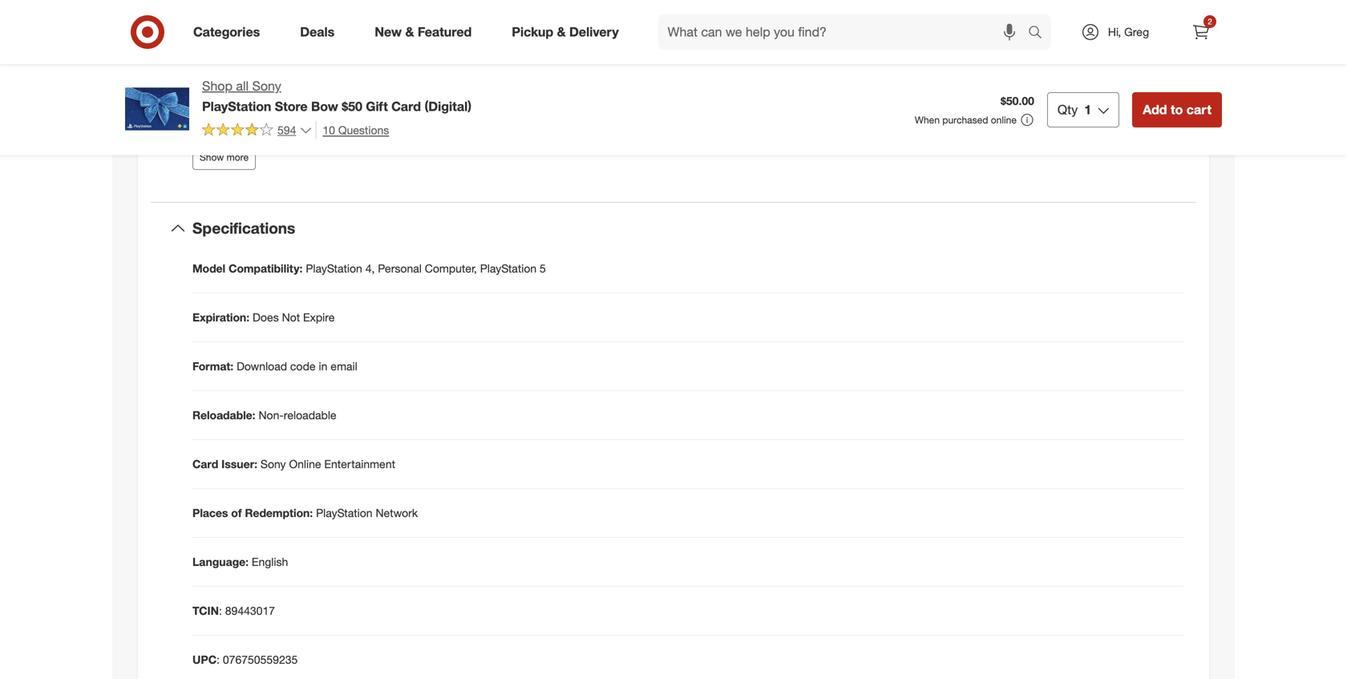 Task type: vqa. For each thing, say whether or not it's contained in the screenshot.


Task type: describe. For each thing, give the bounding box(es) containing it.
expiration:
[[192, 310, 250, 324]]

0 horizontal spatial be
[[814, 145, 827, 159]]

qty
[[1058, 102, 1078, 117]]

0 vertical spatial used
[[941, 145, 966, 159]]

playstation left 4,
[[306, 262, 362, 276]]

to inside use of code is subject to these terms, and terms of service and user agreement and applicable privacy policy at www.playstation.com/legal/psnterms.
[[819, 17, 829, 31]]

tcin : 89443017
[[192, 604, 275, 618]]

to for add to cart
[[1171, 102, 1183, 117]]

lost,
[[757, 161, 778, 175]]

of up www.playstation.com/legal/psnterms.
[[953, 17, 962, 31]]

laws,
[[837, 129, 862, 143]]

specifications button
[[151, 203, 1197, 254]]

show
[[200, 151, 224, 163]]

use
[[701, 17, 721, 31]]

change
[[823, 65, 860, 79]]

$50.00
[[1001, 94, 1035, 108]]

computer,
[[425, 262, 477, 276]]

terms inside use of code is subject to these terms, and terms of service and user agreement and applicable privacy policy at www.playstation.com/legal/psnterms.
[[919, 17, 949, 31]]

image of playstation store bow $50 gift card (digital) image
[[125, 77, 189, 141]]

replaced
[[701, 161, 745, 175]]

format:
[[192, 359, 234, 373]]

1 vertical spatial card
[[192, 457, 218, 471]]

10 questions
[[323, 123, 389, 137]]

1 horizontal spatial be
[[1073, 129, 1086, 143]]

594 link
[[202, 121, 312, 141]]

code inside use of code is subject to these terms, and terms of service and user agreement and applicable privacy policy at www.playstation.com/legal/psnterms.
[[737, 17, 764, 31]]

hi, greg
[[1108, 25, 1149, 39]]

more
[[227, 151, 249, 163]]

categories
[[193, 24, 260, 40]]

terms of this code may change without notice. void where prohibited or restricted by law.
[[701, 65, 1151, 79]]

cash,
[[1006, 129, 1033, 143]]

one
[[1136, 161, 1155, 175]]

redemption:
[[245, 506, 313, 520]]

card issuer: sony online entertainment
[[192, 457, 395, 471]]

specifications
[[192, 219, 295, 238]]

new
[[375, 24, 402, 40]]

0 horizontal spatial terms
[[701, 65, 731, 79]]

code
[[290, 359, 316, 373]]

shop
[[202, 78, 233, 94]]

terms,
[[863, 17, 894, 31]]

stolen,
[[837, 161, 870, 175]]

076750559235
[[223, 653, 298, 667]]

questions
[[338, 123, 389, 137]]

only.
[[722, 177, 744, 191]]

add
[[1143, 102, 1167, 117]]

expiration: does not expire
[[192, 310, 335, 324]]

reloadable:
[[192, 408, 256, 422]]

any
[[986, 145, 1004, 159]]

online
[[289, 457, 321, 471]]

deals
[[300, 24, 335, 40]]

(digital)
[[425, 99, 472, 114]]

and inside subject to applicable local laws, code is not redeemable for cash, cannot be returned for cash or credit, and may not be resold, exchanged, or used for any other purpose. code will not be replaced if lost, destroyed, stolen, or otherwise used without your permission. valid for one time use only.
[[749, 145, 768, 159]]

& for pickup
[[557, 24, 566, 40]]

use
[[701, 177, 719, 191]]

restricted
[[1066, 65, 1114, 79]]

redeemable
[[927, 129, 987, 143]]

show more button
[[192, 144, 256, 170]]

time
[[1158, 161, 1180, 175]]

2 link
[[1184, 14, 1219, 50]]

permission.
[[1032, 161, 1090, 175]]

applicable inside subject to applicable local laws, code is not redeemable for cash, cannot be returned for cash or credit, and may not be resold, exchanged, or used for any other purpose. code will not be replaced if lost, destroyed, stolen, or otherwise used without your permission. valid for one time use only.
[[756, 129, 807, 143]]

What can we help you find? suggestions appear below search field
[[658, 14, 1032, 50]]

your
[[1007, 161, 1029, 175]]

agreement
[[1055, 17, 1111, 31]]

entertainment
[[324, 457, 395, 471]]

issuer:
[[221, 457, 257, 471]]

not
[[282, 310, 300, 324]]

2 horizontal spatial not
[[1133, 145, 1149, 159]]

5
[[540, 262, 546, 276]]

purchased
[[943, 114, 988, 126]]

prohibited
[[999, 65, 1050, 79]]

otherwise
[[886, 161, 936, 175]]

exchanged,
[[867, 145, 925, 159]]

these
[[832, 17, 859, 31]]

places
[[192, 506, 228, 520]]

code up valid
[[1083, 145, 1111, 159]]

delivery
[[569, 24, 619, 40]]

or left restricted on the right of page
[[1053, 65, 1063, 79]]

this
[[747, 65, 765, 79]]

$50
[[342, 99, 362, 114]]

: for tcin
[[219, 604, 222, 618]]

card inside the shop all sony playstation store bow $50 gift card (digital)
[[392, 99, 421, 114]]

and left user
[[1006, 17, 1025, 31]]

cannot
[[1036, 129, 1070, 143]]

download
[[237, 359, 287, 373]]

bow
[[311, 99, 338, 114]]

void
[[940, 65, 962, 79]]

subject
[[701, 129, 739, 143]]



Task type: locate. For each thing, give the bounding box(es) containing it.
2
[[1208, 16, 1212, 26]]

greg
[[1124, 25, 1149, 39]]

sony for online
[[261, 457, 286, 471]]

be down cash
[[1153, 145, 1165, 159]]

code
[[737, 17, 764, 31], [768, 65, 796, 79], [865, 129, 893, 143], [1083, 145, 1111, 159]]

is
[[767, 17, 776, 31], [896, 129, 904, 143]]

new & featured link
[[361, 14, 492, 50]]

of for may
[[734, 65, 744, 79]]

0 vertical spatial sony
[[252, 78, 281, 94]]

0 horizontal spatial not
[[795, 145, 811, 159]]

and right agreement
[[1114, 17, 1133, 31]]

when purchased online
[[915, 114, 1017, 126]]

sony inside the shop all sony playstation store bow $50 gift card (digital)
[[252, 78, 281, 94]]

:
[[219, 604, 222, 618], [217, 653, 220, 667]]

english
[[252, 555, 288, 569]]

1 vertical spatial is
[[896, 129, 904, 143]]

without inside subject to applicable local laws, code is not redeemable for cash, cannot be returned for cash or credit, and may not be resold, exchanged, or used for any other purpose. code will not be replaced if lost, destroyed, stolen, or otherwise used without your permission. valid for one time use only.
[[967, 161, 1004, 175]]

0 vertical spatial to
[[819, 17, 829, 31]]

0 vertical spatial :
[[219, 604, 222, 618]]

0 horizontal spatial is
[[767, 17, 776, 31]]

code right this
[[768, 65, 796, 79]]

where
[[965, 65, 996, 79]]

1 horizontal spatial &
[[557, 24, 566, 40]]

applicable down use
[[701, 33, 753, 47]]

: left 076750559235
[[217, 653, 220, 667]]

shop all sony playstation store bow $50 gift card (digital)
[[202, 78, 472, 114]]

playstation left 5
[[480, 262, 537, 276]]

privacy
[[756, 33, 792, 47]]

for
[[990, 129, 1003, 143], [1135, 129, 1149, 143], [969, 145, 983, 159], [1120, 161, 1133, 175]]

notice.
[[904, 65, 937, 79]]

0 vertical spatial without
[[863, 65, 900, 79]]

1 horizontal spatial to
[[819, 17, 829, 31]]

or down exchanged,
[[873, 161, 883, 175]]

not down "when"
[[907, 129, 923, 143]]

model
[[192, 262, 226, 276]]

1 vertical spatial used
[[939, 161, 964, 175]]

hi,
[[1108, 25, 1121, 39]]

places of redemption: playstation network
[[192, 506, 418, 520]]

1 horizontal spatial without
[[967, 161, 1004, 175]]

subject to applicable local laws, code is not redeemable for cash, cannot be returned for cash or credit, and may not be resold, exchanged, or used for any other purpose. code will not be replaced if lost, destroyed, stolen, or otherwise used without your permission. valid for one time use only.
[[701, 129, 1180, 191]]

is inside use of code is subject to these terms, and terms of service and user agreement and applicable privacy policy at www.playstation.com/legal/psnterms.
[[767, 17, 776, 31]]

without down any
[[967, 161, 1004, 175]]

89443017
[[225, 604, 275, 618]]

playstation down all
[[202, 99, 271, 114]]

categories link
[[180, 14, 280, 50]]

of for network
[[231, 506, 242, 520]]

sony right all
[[252, 78, 281, 94]]

sony for playstation
[[252, 78, 281, 94]]

card right the gift on the left top of the page
[[392, 99, 421, 114]]

destroyed,
[[781, 161, 834, 175]]

of
[[724, 17, 734, 31], [953, 17, 962, 31], [734, 65, 744, 79], [231, 506, 242, 520]]

applicable
[[701, 33, 753, 47], [756, 129, 807, 143]]

code up privacy
[[737, 17, 764, 31]]

is up privacy
[[767, 17, 776, 31]]

1 vertical spatial :
[[217, 653, 220, 667]]

is up exchanged,
[[896, 129, 904, 143]]

1
[[1085, 102, 1092, 117]]

for left cash
[[1135, 129, 1149, 143]]

0 vertical spatial card
[[392, 99, 421, 114]]

of left this
[[734, 65, 744, 79]]

use of code is subject to these terms, and terms of service and user agreement and applicable privacy policy at www.playstation.com/legal/psnterms.
[[701, 17, 1133, 47]]

code up exchanged,
[[865, 129, 893, 143]]

and right terms,
[[897, 17, 916, 31]]

not up one
[[1133, 145, 1149, 159]]

2 horizontal spatial be
[[1153, 145, 1165, 159]]

and
[[897, 17, 916, 31], [1006, 17, 1025, 31], [1114, 17, 1133, 31], [749, 145, 768, 159]]

store
[[275, 99, 308, 114]]

2 vertical spatial to
[[743, 129, 753, 143]]

0 vertical spatial terms
[[919, 17, 949, 31]]

without left "notice."
[[863, 65, 900, 79]]

may up lost,
[[771, 145, 792, 159]]

0 vertical spatial applicable
[[701, 33, 753, 47]]

tcin
[[192, 604, 219, 618]]

returned
[[1089, 129, 1132, 143]]

pickup & delivery link
[[498, 14, 639, 50]]

0 horizontal spatial &
[[405, 24, 414, 40]]

email
[[331, 359, 358, 373]]

be
[[1073, 129, 1086, 143], [814, 145, 827, 159], [1153, 145, 1165, 159]]

network
[[376, 506, 418, 520]]

add to cart button
[[1133, 92, 1222, 127]]

show more
[[200, 151, 249, 163]]

applicable inside use of code is subject to these terms, and terms of service and user agreement and applicable privacy policy at www.playstation.com/legal/psnterms.
[[701, 33, 753, 47]]

0 vertical spatial is
[[767, 17, 776, 31]]

language: english
[[192, 555, 288, 569]]

non-
[[259, 408, 284, 422]]

: for upc
[[217, 653, 220, 667]]

1 vertical spatial to
[[1171, 102, 1183, 117]]

or down subject
[[701, 145, 711, 159]]

& right "new"
[[405, 24, 414, 40]]

0 horizontal spatial applicable
[[701, 33, 753, 47]]

of for subject
[[724, 17, 734, 31]]

featured
[[418, 24, 472, 40]]

1 horizontal spatial is
[[896, 129, 904, 143]]

1 & from the left
[[405, 24, 414, 40]]

and up if
[[749, 145, 768, 159]]

or up the otherwise
[[928, 145, 938, 159]]

user
[[1029, 17, 1052, 31]]

playstation inside the shop all sony playstation store bow $50 gift card (digital)
[[202, 99, 271, 114]]

0 horizontal spatial to
[[743, 129, 753, 143]]

does
[[253, 310, 279, 324]]

language:
[[192, 555, 249, 569]]

2 horizontal spatial to
[[1171, 102, 1183, 117]]

qty 1
[[1058, 102, 1092, 117]]

gift
[[366, 99, 388, 114]]

1 vertical spatial sony
[[261, 457, 286, 471]]

594
[[278, 123, 296, 137]]

upc
[[192, 653, 217, 667]]

2 & from the left
[[557, 24, 566, 40]]

1 horizontal spatial terms
[[919, 17, 949, 31]]

pickup
[[512, 24, 554, 40]]

for down will
[[1120, 161, 1133, 175]]

applicable up lost,
[[756, 129, 807, 143]]

is inside subject to applicable local laws, code is not redeemable for cash, cannot be returned for cash or credit, and may not be resold, exchanged, or used for any other purpose. code will not be replaced if lost, destroyed, stolen, or otherwise used without your permission. valid for one time use only.
[[896, 129, 904, 143]]

reloadable: non-reloadable
[[192, 408, 337, 422]]

may inside subject to applicable local laws, code is not redeemable for cash, cannot be returned for cash or credit, and may not be resold, exchanged, or used for any other purpose. code will not be replaced if lost, destroyed, stolen, or otherwise used without your permission. valid for one time use only.
[[771, 145, 792, 159]]

policy
[[795, 33, 825, 47]]

0 horizontal spatial may
[[771, 145, 792, 159]]

terms left this
[[701, 65, 731, 79]]

to right add
[[1171, 102, 1183, 117]]

sony left "online"
[[261, 457, 286, 471]]

0 horizontal spatial without
[[863, 65, 900, 79]]

purpose.
[[1036, 145, 1080, 159]]

without
[[863, 65, 900, 79], [967, 161, 1004, 175]]

be right the cannot
[[1073, 129, 1086, 143]]

compatibility:
[[229, 262, 303, 276]]

for up any
[[990, 129, 1003, 143]]

terms up www.playstation.com/legal/psnterms.
[[919, 17, 949, 31]]

to up the credit,
[[743, 129, 753, 143]]

1 horizontal spatial card
[[392, 99, 421, 114]]

used
[[941, 145, 966, 159], [939, 161, 964, 175]]

& for new
[[405, 24, 414, 40]]

card left "issuer:"
[[192, 457, 218, 471]]

online
[[991, 114, 1017, 126]]

of right places at the left of the page
[[231, 506, 242, 520]]

resold,
[[831, 145, 864, 159]]

pickup & delivery
[[512, 24, 619, 40]]

1 horizontal spatial not
[[907, 129, 923, 143]]

deals link
[[286, 14, 355, 50]]

0 vertical spatial may
[[799, 65, 820, 79]]

or
[[1053, 65, 1063, 79], [701, 145, 711, 159], [928, 145, 938, 159], [873, 161, 883, 175]]

of right use
[[724, 17, 734, 31]]

for left any
[[969, 145, 983, 159]]

1 horizontal spatial applicable
[[756, 129, 807, 143]]

search button
[[1021, 14, 1060, 53]]

model compatibility: playstation 4, personal computer, playstation 5
[[192, 262, 546, 276]]

expire
[[303, 310, 335, 324]]

may down policy
[[799, 65, 820, 79]]

0 horizontal spatial card
[[192, 457, 218, 471]]

be down local at the top of the page
[[814, 145, 827, 159]]

1 vertical spatial applicable
[[756, 129, 807, 143]]

1 vertical spatial without
[[967, 161, 1004, 175]]

not up destroyed,
[[795, 145, 811, 159]]

to up at
[[819, 17, 829, 31]]

by
[[1117, 65, 1129, 79]]

& right pickup
[[557, 24, 566, 40]]

service
[[965, 17, 1003, 31]]

: left '89443017'
[[219, 604, 222, 618]]

subject
[[779, 17, 816, 31]]

card
[[392, 99, 421, 114], [192, 457, 218, 471]]

to for subject to applicable local laws, code is not redeemable for cash, cannot be returned for cash or credit, and may not be resold, exchanged, or used for any other purpose. code will not be replaced if lost, destroyed, stolen, or otherwise used without your permission. valid for one time use only.
[[743, 129, 753, 143]]

to inside button
[[1171, 102, 1183, 117]]

10 questions link
[[315, 121, 389, 139]]

if
[[748, 161, 754, 175]]

1 vertical spatial may
[[771, 145, 792, 159]]

4,
[[365, 262, 375, 276]]

search
[[1021, 26, 1060, 41]]

at
[[828, 33, 838, 47]]

in
[[319, 359, 328, 373]]

terms
[[919, 17, 949, 31], [701, 65, 731, 79]]

to inside subject to applicable local laws, code is not redeemable for cash, cannot be returned for cash or credit, and may not be resold, exchanged, or used for any other purpose. code will not be replaced if lost, destroyed, stolen, or otherwise used without your permission. valid for one time use only.
[[743, 129, 753, 143]]

other
[[1007, 145, 1033, 159]]

when
[[915, 114, 940, 126]]

law.
[[1132, 65, 1151, 79]]

1 horizontal spatial may
[[799, 65, 820, 79]]

1 vertical spatial terms
[[701, 65, 731, 79]]

playstation down entertainment
[[316, 506, 373, 520]]

format: download code in email
[[192, 359, 358, 373]]



